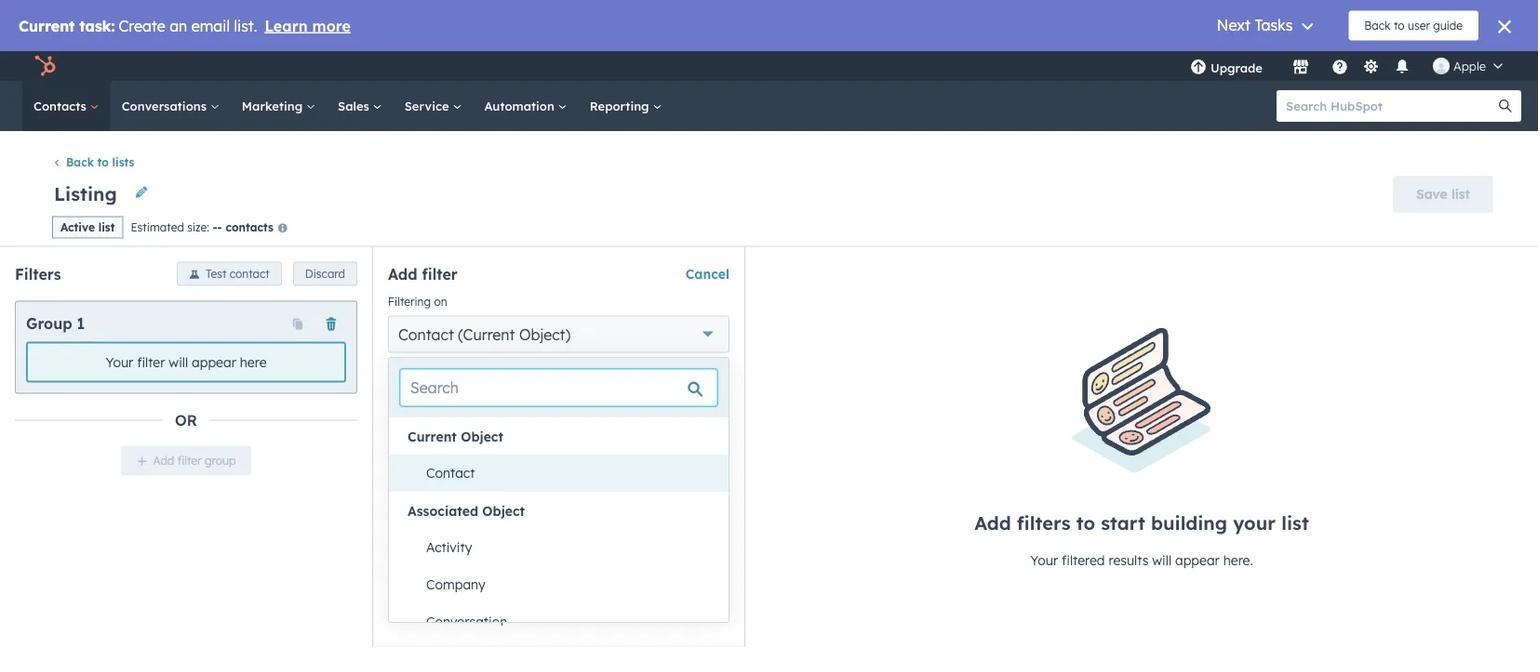 Task type: vqa. For each thing, say whether or not it's contained in the screenshot.
list related to Active list
yes



Task type: describe. For each thing, give the bounding box(es) containing it.
list for save list
[[1452, 186, 1471, 202]]

notifications button
[[1387, 51, 1419, 81]]

estimated size: -- contacts
[[131, 220, 273, 234]]

filter for your filter will appear here
[[137, 354, 165, 371]]

or
[[175, 411, 197, 430]]

filters
[[1017, 512, 1071, 535]]

test contact
[[206, 267, 270, 281]]

list membership
[[407, 610, 509, 626]]

add filter group
[[153, 454, 236, 468]]

back
[[66, 155, 94, 169]]

save list
[[1417, 186, 1471, 202]]

settings link
[[1360, 56, 1383, 76]]

estimated
[[131, 220, 184, 234]]

import membership button
[[388, 561, 730, 599]]

service
[[405, 98, 453, 114]]

2 - from the left
[[217, 220, 222, 234]]

contacts
[[226, 220, 273, 234]]

on
[[434, 295, 447, 309]]

List name field
[[52, 181, 123, 206]]

associated object
[[408, 504, 525, 520]]

contact (current object) button
[[388, 316, 730, 353]]

add filters to start building your list
[[975, 512, 1309, 535]]

a
[[461, 369, 468, 383]]

Search search field
[[400, 370, 718, 407]]

service link
[[393, 81, 473, 131]]

marketing link
[[231, 81, 327, 131]]

start
[[1101, 512, 1146, 535]]

hubspot asset membership and enrollment
[[388, 538, 671, 554]]

automation link
[[473, 81, 579, 131]]

add for add filter
[[388, 265, 418, 284]]

Select a filter category search field
[[388, 391, 730, 428]]

import membership
[[407, 572, 531, 588]]

marketing
[[242, 98, 306, 114]]

filters
[[15, 265, 61, 284]]

cancel
[[686, 266, 730, 282]]

upgrade image
[[1190, 60, 1207, 76]]

add filter group button
[[121, 447, 252, 476]]

membership for list membership
[[432, 610, 509, 626]]

to inside "page section" element
[[97, 155, 109, 169]]

automation
[[484, 98, 558, 114]]

membership for import membership
[[454, 572, 531, 588]]

back to lists
[[66, 155, 134, 169]]

bob builder image
[[1433, 58, 1450, 74]]

page section element
[[0, 131, 1539, 246]]

0 vertical spatial will
[[169, 354, 188, 371]]

and
[[572, 538, 597, 554]]

contact button
[[408, 455, 729, 492]]

conversations
[[122, 98, 210, 114]]

contacts link
[[22, 81, 110, 131]]

save list banner
[[45, 170, 1494, 215]]

object information
[[388, 458, 512, 474]]

your filter will appear here
[[106, 354, 267, 371]]

object)
[[519, 325, 571, 344]]

here.
[[1224, 553, 1253, 569]]

conversations link
[[110, 81, 231, 131]]

apple button
[[1422, 51, 1514, 81]]

conversation
[[426, 614, 507, 631]]

2 vertical spatial list
[[1282, 512, 1309, 535]]

your
[[1233, 512, 1276, 535]]

information
[[435, 458, 512, 474]]

activity
[[426, 540, 472, 556]]

select
[[426, 369, 458, 383]]

save list button
[[1393, 176, 1494, 213]]

0 horizontal spatial appear
[[192, 354, 236, 371]]

1
[[77, 314, 85, 333]]

hubspot link
[[22, 55, 70, 77]]

help button
[[1325, 51, 1356, 81]]

back to lists link
[[52, 155, 134, 169]]

current object button
[[389, 422, 729, 453]]

your for your filtered results will appear here.
[[1031, 553, 1058, 569]]

here
[[240, 354, 267, 371]]

conversation button
[[408, 604, 729, 641]]

sales link
[[327, 81, 393, 131]]

Search HubSpot search field
[[1277, 90, 1505, 122]]



Task type: locate. For each thing, give the bounding box(es) containing it.
1 horizontal spatial appear
[[1176, 553, 1220, 569]]

add left group
[[153, 454, 174, 468]]

associated
[[408, 504, 478, 520]]

0 horizontal spatial your
[[106, 354, 133, 371]]

0 vertical spatial object
[[461, 429, 504, 445]]

test contact button
[[177, 262, 282, 286]]

1:
[[415, 369, 423, 383]]

list membership button
[[388, 599, 730, 637]]

0 vertical spatial to
[[97, 155, 109, 169]]

list right your
[[1282, 512, 1309, 535]]

2 horizontal spatial add
[[975, 512, 1011, 535]]

current object
[[408, 429, 504, 445]]

associated object button
[[389, 496, 729, 527]]

filtering on
[[388, 295, 447, 309]]

object for current object
[[461, 429, 504, 445]]

contact for properties
[[407, 492, 456, 508]]

contact up contact properties
[[426, 465, 475, 482]]

group 1
[[26, 314, 85, 333]]

list
[[1452, 186, 1471, 202], [98, 221, 115, 235], [1282, 512, 1309, 535]]

1 vertical spatial to
[[1077, 512, 1096, 535]]

to left the lists
[[97, 155, 109, 169]]

0 vertical spatial add
[[388, 265, 418, 284]]

-
[[213, 220, 217, 234], [217, 220, 222, 234]]

reporting
[[590, 98, 653, 114]]

filter inside button
[[177, 454, 202, 468]]

discard
[[305, 267, 345, 281]]

menu containing apple
[[1177, 51, 1516, 81]]

current
[[408, 429, 457, 445]]

save
[[1417, 186, 1448, 202]]

category
[[498, 369, 546, 383]]

add for add filter group
[[153, 454, 174, 468]]

enrollment
[[601, 538, 671, 554]]

filtered
[[1062, 553, 1105, 569]]

marketplaces image
[[1293, 60, 1310, 76]]

0 vertical spatial contact
[[398, 325, 454, 344]]

0 horizontal spatial add
[[153, 454, 174, 468]]

1 vertical spatial your
[[1031, 553, 1058, 569]]

add inside button
[[153, 454, 174, 468]]

object down current
[[388, 458, 431, 474]]

help image
[[1332, 60, 1349, 76]]

list right active
[[98, 221, 115, 235]]

list
[[407, 610, 429, 626]]

discard button
[[293, 262, 357, 286]]

search image
[[1500, 100, 1513, 113]]

filtering
[[388, 295, 431, 309]]

contact properties button
[[388, 481, 730, 519]]

contact (current object)
[[398, 325, 571, 344]]

(current
[[458, 325, 515, 344]]

appear left here
[[192, 354, 236, 371]]

add for add filters to start building your list
[[975, 512, 1011, 535]]

1 vertical spatial contact
[[426, 465, 475, 482]]

sales
[[338, 98, 373, 114]]

object for associated object
[[482, 504, 525, 520]]

0 vertical spatial membership
[[487, 538, 568, 554]]

contact properties
[[407, 492, 522, 508]]

your for your filter will appear here
[[106, 354, 133, 371]]

0 horizontal spatial to
[[97, 155, 109, 169]]

appear down building
[[1176, 553, 1220, 569]]

2 vertical spatial object
[[482, 504, 525, 520]]

menu item
[[1276, 51, 1280, 81]]

membership down company
[[432, 610, 509, 626]]

contact down object information
[[407, 492, 456, 508]]

menu
[[1177, 51, 1516, 81]]

reporting link
[[579, 81, 673, 131]]

step 1: select a filter category
[[388, 369, 546, 383]]

marketplaces button
[[1282, 51, 1321, 81]]

membership
[[487, 538, 568, 554], [454, 572, 531, 588], [432, 610, 509, 626]]

group
[[26, 314, 72, 333]]

contact
[[398, 325, 454, 344], [426, 465, 475, 482], [407, 492, 456, 508]]

0 vertical spatial your
[[106, 354, 133, 371]]

object up hubspot asset membership and enrollment
[[482, 504, 525, 520]]

list box containing current object
[[389, 418, 729, 648]]

object
[[461, 429, 504, 445], [388, 458, 431, 474], [482, 504, 525, 520]]

2 vertical spatial add
[[975, 512, 1011, 535]]

1 vertical spatial appear
[[1176, 553, 1220, 569]]

will
[[169, 354, 188, 371], [1153, 553, 1172, 569]]

company
[[426, 577, 486, 593]]

active
[[61, 221, 95, 235]]

contact
[[230, 267, 270, 281]]

apple
[[1454, 58, 1487, 74]]

1 vertical spatial will
[[1153, 553, 1172, 569]]

1 horizontal spatial add
[[388, 265, 418, 284]]

building
[[1151, 512, 1228, 535]]

filter for add filter group
[[177, 454, 202, 468]]

your
[[106, 354, 133, 371], [1031, 553, 1058, 569]]

step
[[388, 369, 412, 383]]

membership inside button
[[454, 572, 531, 588]]

company button
[[408, 567, 729, 604]]

search button
[[1490, 90, 1522, 122]]

hubspot
[[388, 538, 445, 554]]

your filtered results will appear here.
[[1031, 553, 1253, 569]]

1 horizontal spatial your
[[1031, 553, 1058, 569]]

upgrade
[[1211, 60, 1263, 75]]

list box
[[389, 418, 729, 648]]

import
[[407, 572, 450, 588]]

to
[[97, 155, 109, 169], [1077, 512, 1096, 535]]

cancel button
[[686, 263, 730, 285]]

settings image
[[1363, 59, 1380, 76]]

2 vertical spatial contact
[[407, 492, 456, 508]]

activity button
[[408, 530, 729, 567]]

size:
[[187, 220, 209, 234]]

2 vertical spatial membership
[[432, 610, 509, 626]]

add
[[388, 265, 418, 284], [153, 454, 174, 468], [975, 512, 1011, 535]]

active list
[[61, 221, 115, 235]]

lists
[[112, 155, 134, 169]]

results
[[1109, 553, 1149, 569]]

hubspot image
[[34, 55, 56, 77]]

membership down associated object button
[[487, 538, 568, 554]]

2 horizontal spatial list
[[1452, 186, 1471, 202]]

0 horizontal spatial will
[[169, 354, 188, 371]]

1 vertical spatial membership
[[454, 572, 531, 588]]

will right results
[[1153, 553, 1172, 569]]

membership inside button
[[432, 610, 509, 626]]

0 horizontal spatial list
[[98, 221, 115, 235]]

filter for add filter
[[422, 265, 458, 284]]

1 vertical spatial add
[[153, 454, 174, 468]]

contact inside popup button
[[398, 325, 454, 344]]

1 vertical spatial object
[[388, 458, 431, 474]]

add up filtering
[[388, 265, 418, 284]]

0 vertical spatial list
[[1452, 186, 1471, 202]]

1 horizontal spatial list
[[1282, 512, 1309, 535]]

to left start
[[1077, 512, 1096, 535]]

list inside button
[[1452, 186, 1471, 202]]

contact inside button
[[426, 465, 475, 482]]

will up or
[[169, 354, 188, 371]]

contacts
[[34, 98, 90, 114]]

contact down filtering on
[[398, 325, 454, 344]]

properties
[[459, 492, 522, 508]]

list right save
[[1452, 186, 1471, 202]]

add filter
[[388, 265, 458, 284]]

membership down 'asset'
[[454, 572, 531, 588]]

group
[[205, 454, 236, 468]]

notifications image
[[1394, 60, 1411, 76]]

1 horizontal spatial will
[[1153, 553, 1172, 569]]

1 horizontal spatial to
[[1077, 512, 1096, 535]]

0 vertical spatial appear
[[192, 354, 236, 371]]

1 - from the left
[[213, 220, 217, 234]]

test
[[206, 267, 227, 281]]

contact for (current
[[398, 325, 454, 344]]

asset
[[449, 538, 483, 554]]

appear
[[192, 354, 236, 371], [1176, 553, 1220, 569]]

list for active list
[[98, 221, 115, 235]]

add left filters
[[975, 512, 1011, 535]]

contact inside button
[[407, 492, 456, 508]]

object up information
[[461, 429, 504, 445]]

1 vertical spatial list
[[98, 221, 115, 235]]



